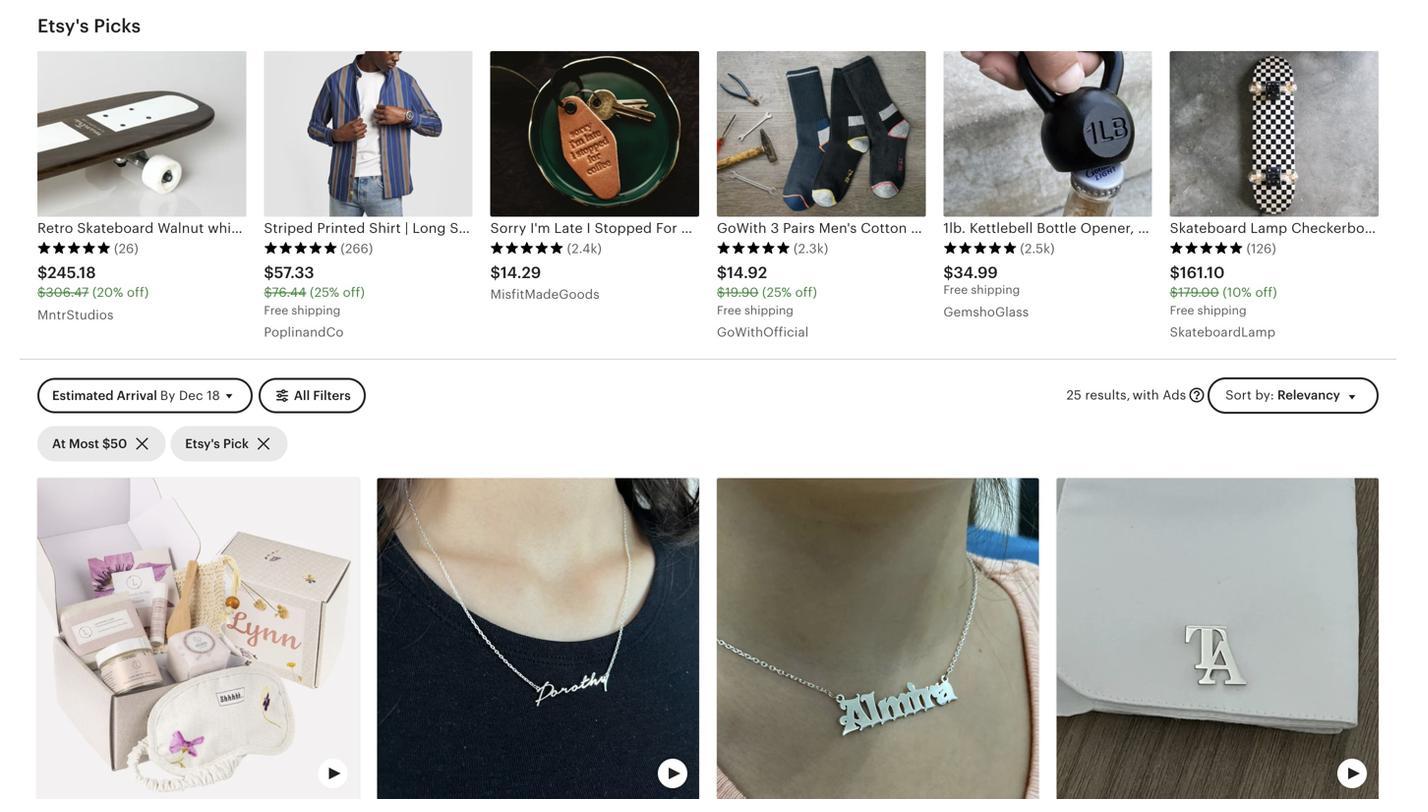 Task type: describe. For each thing, give the bounding box(es) containing it.
(126)
[[1247, 241, 1276, 256]]

misfitmadegoods
[[490, 287, 600, 302]]

all filters
[[294, 389, 351, 403]]

(2.4k)
[[567, 241, 602, 256]]

white
[[208, 220, 245, 236]]

25
[[1066, 388, 1082, 403]]

product video element for hygge gift box with spa gift, thank you gift, thank you gift for friend, thank you gift box, thank you gift mentor, teacher, coworker image
[[37, 478, 359, 799]]

$ 34.99 free shipping gemshoglass
[[943, 264, 1029, 319]]

$ up gowithofficial
[[717, 285, 725, 300]]

$ inside $ 14.29 misfitmadegoods
[[490, 264, 500, 282]]

5 out of 5 stars image for 245.18
[[37, 241, 111, 255]]

results,
[[1085, 388, 1130, 403]]

(26)
[[114, 241, 139, 256]]

off) for 14.92
[[795, 285, 817, 300]]

filters
[[313, 389, 351, 403]]

estimated arrival by dec 18
[[52, 389, 220, 403]]

skateboard lamp checkerboard image
[[1170, 51, 1379, 217]]

personalized jewelry , personalized gift, christmas gift , 8k, 14k, 18k solid gold name necklace, personalized name necklace image
[[377, 478, 699, 799]]

ads
[[1163, 388, 1186, 403]]

off) for 245.18
[[127, 285, 149, 300]]

free inside $ 34.99 free shipping gemshoglass
[[943, 283, 968, 296]]

$ 245.18 $ 306.47 (20% off) mntrstudios
[[37, 264, 149, 322]]

76.44
[[272, 285, 306, 300]]

gowith 3 pairs men's cotton thick outdoor work boot socks | durable warm hiking & trekking socks for men | gift for him | model: 6016 image
[[717, 51, 926, 217]]

etsy's pick
[[185, 436, 249, 451]]

(25% for 14.92
[[762, 285, 792, 300]]

at most $50
[[52, 436, 127, 451]]

retro
[[37, 220, 73, 236]]

5 out of 5 stars image for 161.10
[[1170, 241, 1244, 255]]

hygge gift box with spa gift, thank you gift, thank you gift for friend, thank you gift box, thank you gift mentor, teacher, coworker image
[[37, 478, 359, 799]]

with
[[1132, 388, 1159, 403]]

free for 161.10
[[1170, 304, 1194, 317]]

at
[[52, 436, 66, 451]]

free for 14.92
[[717, 304, 741, 317]]

striped printed shirt | long sleeve button up shirt | party shirt | boyfriend gift | vacation shirt | casual shirt | summer gift | fall gift image
[[264, 51, 473, 217]]

dec
[[179, 389, 203, 403]]

skateboard lamp checkerboard
[[1170, 220, 1386, 236]]

relevancy
[[1277, 388, 1340, 403]]

14.29
[[500, 264, 541, 282]]

skateboardlamp
[[1170, 325, 1276, 340]]

name necklace gold, name necklace for women, dainty personalized name necklace, custom name necklace, gift for him image
[[717, 478, 1039, 799]]

19.90
[[725, 285, 759, 300]]

245.18
[[47, 264, 96, 282]]

3 5 out of 5 stars image from the left
[[490, 241, 564, 255]]

lamp
[[1250, 220, 1287, 236]]

pick
[[223, 436, 249, 451]]

$ up 179.00
[[1170, 264, 1180, 282]]

2 skateboard from the left
[[1170, 220, 1247, 236]]

gemshoglass
[[943, 305, 1029, 319]]

$ 161.10 $ 179.00 (10% off) free shipping skateboardlamp
[[1170, 264, 1277, 340]]

with ads
[[1132, 388, 1186, 403]]

shipping inside $ 34.99 free shipping gemshoglass
[[971, 283, 1020, 296]]

shipping for 57.33
[[291, 304, 341, 317]]

(2.5k)
[[1020, 241, 1055, 256]]

$50
[[102, 436, 127, 451]]

personalized name cufflinks - customized cufflinks - groom wedding cufflinks - groomsmen gift - initials cufflinks - christmas gift image
[[1057, 478, 1379, 799]]

179.00
[[1178, 285, 1219, 300]]

$ 57.33 $ 76.44 (25% off) free shipping poplinandco
[[264, 264, 365, 340]]

18
[[207, 389, 220, 403]]



Task type: vqa. For each thing, say whether or not it's contained in the screenshot.
MNTRSTUDIOS
yes



Task type: locate. For each thing, give the bounding box(es) containing it.
shipping for 161.10
[[1197, 304, 1247, 317]]

4 5 out of 5 stars image from the left
[[717, 241, 791, 255]]

2 horizontal spatial product video element
[[1057, 478, 1379, 799]]

free for 57.33
[[264, 304, 288, 317]]

1 (25% from the left
[[310, 285, 339, 300]]

free down 34.99
[[943, 283, 968, 296]]

skateboard up (26)
[[77, 220, 154, 236]]

mntrstudios
[[37, 308, 114, 322]]

$ up 306.47
[[37, 264, 47, 282]]

sort by: relevancy
[[1225, 388, 1340, 403]]

(2.3k)
[[794, 241, 828, 256]]

etsy's for etsy's pick
[[185, 436, 220, 451]]

$ up 19.90
[[717, 264, 727, 282]]

retro skateboard walnut white edition image
[[37, 51, 246, 217]]

skateboard up 161.10
[[1170, 220, 1247, 236]]

25 results,
[[1066, 388, 1130, 403]]

1 skateboard from the left
[[77, 220, 154, 236]]

(25% for 57.33
[[310, 285, 339, 300]]

(10%
[[1223, 285, 1252, 300]]

14.92
[[727, 264, 767, 282]]

product video element
[[37, 478, 359, 799], [377, 478, 699, 799], [1057, 478, 1379, 799]]

(266)
[[341, 241, 373, 256]]

estimated
[[52, 389, 114, 403]]

5 out of 5 stars image for 57.33
[[264, 241, 338, 255]]

0 horizontal spatial (25%
[[310, 285, 339, 300]]

off) inside $ 57.33 $ 76.44 (25% off) free shipping poplinandco
[[343, 285, 365, 300]]

(25%
[[310, 285, 339, 300], [762, 285, 792, 300]]

$ up misfitmadegoods
[[490, 264, 500, 282]]

product video element for personalized jewelry , personalized gift, christmas gift , 8k, 14k, 18k solid gold name necklace, personalized name necklace image
[[377, 478, 699, 799]]

at most $50 link
[[37, 426, 165, 462]]

$ up 76.44
[[264, 264, 274, 282]]

(25% inside $ 14.92 $ 19.90 (25% off) free shipping gowithofficial
[[762, 285, 792, 300]]

sorry i'm late i stopped for coffee leather motel keychain, coffee lover gift, funny coffee keychain, retro style keychain for her, trendy image
[[490, 51, 699, 217]]

shipping
[[971, 283, 1020, 296], [291, 304, 341, 317], [744, 304, 794, 317], [1197, 304, 1247, 317]]

shipping inside $ 57.33 $ 76.44 (25% off) free shipping poplinandco
[[291, 304, 341, 317]]

etsy's inside etsy's pick 'link'
[[185, 436, 220, 451]]

3 product video element from the left
[[1057, 478, 1379, 799]]

free
[[943, 283, 968, 296], [264, 304, 288, 317], [717, 304, 741, 317], [1170, 304, 1194, 317]]

off) down (2.3k)
[[795, 285, 817, 300]]

free down 19.90
[[717, 304, 741, 317]]

1 product video element from the left
[[37, 478, 359, 799]]

off)
[[127, 285, 149, 300], [343, 285, 365, 300], [795, 285, 817, 300], [1255, 285, 1277, 300]]

skateboard
[[77, 220, 154, 236], [1170, 220, 1247, 236]]

by:
[[1255, 388, 1274, 403]]

sort
[[1225, 388, 1252, 403]]

etsy's left picks
[[37, 15, 89, 37]]

$ 14.92 $ 19.90 (25% off) free shipping gowithofficial
[[717, 264, 817, 340]]

free inside $ 57.33 $ 76.44 (25% off) free shipping poplinandco
[[264, 304, 288, 317]]

picks
[[94, 15, 141, 37]]

gowithofficial
[[717, 325, 809, 340]]

(20%
[[92, 285, 123, 300]]

2 off) from the left
[[343, 285, 365, 300]]

all filters button
[[258, 378, 366, 414]]

2 5 out of 5 stars image from the left
[[264, 241, 338, 255]]

(25% inside $ 57.33 $ 76.44 (25% off) free shipping poplinandco
[[310, 285, 339, 300]]

0 vertical spatial etsy's
[[37, 15, 89, 37]]

edition
[[248, 220, 295, 236]]

off) down (266)
[[343, 285, 365, 300]]

free down 179.00
[[1170, 304, 1194, 317]]

5 out of 5 stars image up 14.92
[[717, 241, 791, 255]]

$ 14.29 misfitmadegoods
[[490, 264, 600, 302]]

1 5 out of 5 stars image from the left
[[37, 241, 111, 255]]

arrival
[[117, 389, 157, 403]]

1 horizontal spatial skateboard
[[1170, 220, 1247, 236]]

0 horizontal spatial etsy's
[[37, 15, 89, 37]]

$
[[37, 264, 47, 282], [264, 264, 274, 282], [490, 264, 500, 282], [717, 264, 727, 282], [943, 264, 953, 282], [1170, 264, 1180, 282], [37, 285, 46, 300], [264, 285, 272, 300], [717, 285, 725, 300], [1170, 285, 1178, 300]]

off) right (20%
[[127, 285, 149, 300]]

5 out of 5 stars image for 14.92
[[717, 241, 791, 255]]

2 product video element from the left
[[377, 478, 699, 799]]

free inside $ 161.10 $ 179.00 (10% off) free shipping skateboardlamp
[[1170, 304, 1194, 317]]

shipping inside $ 14.92 $ 19.90 (25% off) free shipping gowithofficial
[[744, 304, 794, 317]]

5 out of 5 stars image up 161.10
[[1170, 241, 1244, 255]]

off) for 161.10
[[1255, 285, 1277, 300]]

shipping up skateboardlamp
[[1197, 304, 1247, 317]]

shipping for 14.92
[[744, 304, 794, 317]]

etsy's for etsy's picks
[[37, 15, 89, 37]]

etsy's pick link
[[170, 426, 287, 462]]

0 horizontal spatial skateboard
[[77, 220, 154, 236]]

1 vertical spatial etsy's
[[185, 436, 220, 451]]

306.47
[[46, 285, 89, 300]]

off) inside "$ 245.18 $ 306.47 (20% off) mntrstudios"
[[127, 285, 149, 300]]

etsy's
[[37, 15, 89, 37], [185, 436, 220, 451]]

5 out of 5 stars image up 14.29
[[490, 241, 564, 255]]

shipping up poplinandco
[[291, 304, 341, 317]]

shipping up gemshoglass at right
[[971, 283, 1020, 296]]

5 out of 5 stars image up 34.99
[[943, 241, 1017, 255]]

57.33
[[274, 264, 314, 282]]

etsy's picks
[[37, 15, 141, 37]]

free inside $ 14.92 $ 19.90 (25% off) free shipping gowithofficial
[[717, 304, 741, 317]]

off) for 57.33
[[343, 285, 365, 300]]

$ up mntrstudios
[[37, 285, 46, 300]]

1 horizontal spatial product video element
[[377, 478, 699, 799]]

etsy's left pick
[[185, 436, 220, 451]]

most
[[69, 436, 99, 451]]

1 horizontal spatial (25%
[[762, 285, 792, 300]]

shipping inside $ 161.10 $ 179.00 (10% off) free shipping skateboardlamp
[[1197, 304, 1247, 317]]

$ up skateboardlamp
[[1170, 285, 1178, 300]]

3 off) from the left
[[795, 285, 817, 300]]

by
[[160, 389, 175, 403]]

1lb. kettlebell bottle opener, handmade genuine cast-iron with authentic plating image
[[943, 51, 1152, 217]]

6 5 out of 5 stars image from the left
[[1170, 241, 1244, 255]]

0 horizontal spatial product video element
[[37, 478, 359, 799]]

5 5 out of 5 stars image from the left
[[943, 241, 1017, 255]]

4 off) from the left
[[1255, 285, 1277, 300]]

off) inside $ 161.10 $ 179.00 (10% off) free shipping skateboardlamp
[[1255, 285, 1277, 300]]

1 off) from the left
[[127, 285, 149, 300]]

$ up gemshoglass at right
[[943, 264, 953, 282]]

5 out of 5 stars image up 57.33
[[264, 241, 338, 255]]

$ inside $ 34.99 free shipping gemshoglass
[[943, 264, 953, 282]]

checkerboard
[[1291, 220, 1386, 236]]

(25% right 76.44
[[310, 285, 339, 300]]

off) inside $ 14.92 $ 19.90 (25% off) free shipping gowithofficial
[[795, 285, 817, 300]]

off) right the (10%
[[1255, 285, 1277, 300]]

(25% right 19.90
[[762, 285, 792, 300]]

shipping up gowithofficial
[[744, 304, 794, 317]]

$ up poplinandco
[[264, 285, 272, 300]]

product video element for personalized name cufflinks - customized cufflinks - groom wedding cufflinks - groomsmen gift - initials cufflinks - christmas gift image
[[1057, 478, 1379, 799]]

5 out of 5 stars image up the '245.18' at top
[[37, 241, 111, 255]]

1 horizontal spatial etsy's
[[185, 436, 220, 451]]

5 out of 5 stars image
[[37, 241, 111, 255], [264, 241, 338, 255], [490, 241, 564, 255], [717, 241, 791, 255], [943, 241, 1017, 255], [1170, 241, 1244, 255]]

retro skateboard walnut white edition
[[37, 220, 295, 236]]

poplinandco
[[264, 325, 344, 340]]

34.99
[[953, 264, 998, 282]]

161.10
[[1180, 264, 1225, 282]]

walnut
[[158, 220, 204, 236]]

2 (25% from the left
[[762, 285, 792, 300]]

all
[[294, 389, 310, 403]]

free down 76.44
[[264, 304, 288, 317]]



